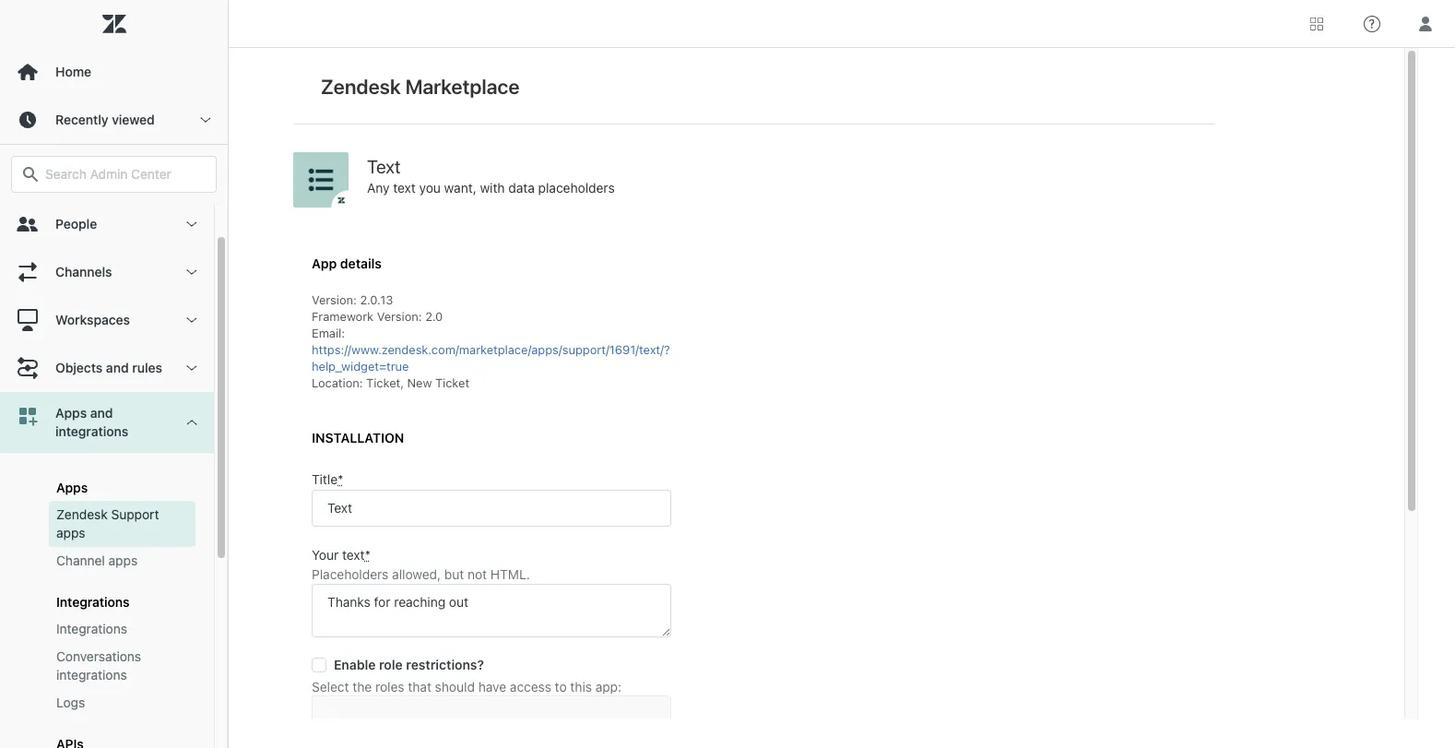 Task type: locate. For each thing, give the bounding box(es) containing it.
apps inside apps and integrations
[[55, 405, 87, 421]]

integrations element up 'conversations'
[[56, 620, 127, 638]]

objects and rules
[[55, 360, 162, 376]]

channel
[[56, 553, 105, 568]]

0 vertical spatial integrations
[[55, 424, 128, 439]]

and inside dropdown button
[[106, 360, 129, 376]]

zendesk products image
[[1311, 17, 1324, 30]]

apps
[[56, 525, 85, 541], [109, 553, 138, 568]]

apps element
[[56, 480, 88, 495]]

1 vertical spatial integrations element
[[56, 620, 127, 638]]

home button
[[0, 48, 228, 96]]

user menu image
[[1414, 12, 1438, 36]]

apps inside zendesk support apps
[[56, 525, 85, 541]]

apps down zendesk
[[56, 525, 85, 541]]

apps up zendesk
[[56, 480, 88, 495]]

None search field
[[2, 156, 226, 193]]

tree containing people
[[0, 200, 228, 748]]

1 integrations from the top
[[56, 594, 130, 610]]

home
[[55, 64, 91, 79]]

Search Admin Center field
[[45, 166, 205, 183]]

channels
[[55, 264, 112, 280]]

1 vertical spatial integrations
[[56, 621, 127, 637]]

integrations up "apps" element
[[55, 424, 128, 439]]

and left the "rules"
[[106, 360, 129, 376]]

2 integrations from the top
[[56, 621, 127, 637]]

integrations up integrations link
[[56, 594, 130, 610]]

0 vertical spatial integrations
[[56, 594, 130, 610]]

0 vertical spatial and
[[106, 360, 129, 376]]

integrations element
[[56, 594, 130, 610], [56, 620, 127, 638]]

logs element
[[56, 694, 85, 712]]

integrations for 1st integrations element from the top of the apps and integrations group
[[56, 594, 130, 610]]

integrations element up integrations link
[[56, 594, 130, 610]]

support
[[111, 507, 159, 522]]

0 horizontal spatial apps
[[56, 525, 85, 541]]

apis element
[[56, 736, 84, 748]]

tree inside primary element
[[0, 200, 228, 748]]

tree
[[0, 200, 228, 748]]

and down the objects and rules dropdown button
[[90, 405, 113, 421]]

integrations
[[55, 424, 128, 439], [56, 667, 127, 683]]

tree item
[[0, 392, 214, 748]]

apps inside group
[[56, 480, 88, 495]]

apps and integrations group
[[0, 453, 214, 748]]

integrations down 'conversations'
[[56, 667, 127, 683]]

channels button
[[0, 248, 214, 296]]

recently viewed
[[55, 112, 155, 127]]

1 vertical spatial apps
[[56, 480, 88, 495]]

and inside apps and integrations
[[90, 405, 113, 421]]

0 vertical spatial apps
[[56, 525, 85, 541]]

conversations integrations element
[[56, 648, 188, 685]]

1 horizontal spatial apps
[[109, 553, 138, 568]]

1 vertical spatial apps
[[109, 553, 138, 568]]

0 vertical spatial integrations element
[[56, 594, 130, 610]]

integrations up 'conversations'
[[56, 621, 127, 637]]

apps and integrations
[[55, 405, 128, 439]]

2 integrations element from the top
[[56, 620, 127, 638]]

workspaces
[[55, 312, 130, 328]]

tree item containing apps and integrations
[[0, 392, 214, 748]]

channel apps link
[[49, 547, 196, 575]]

0 vertical spatial apps
[[55, 405, 87, 421]]

1 vertical spatial and
[[90, 405, 113, 421]]

people button
[[0, 200, 214, 248]]

integrations
[[56, 594, 130, 610], [56, 621, 127, 637]]

apps down zendesk support apps link
[[109, 553, 138, 568]]

logs link
[[49, 689, 196, 717]]

none search field inside primary element
[[2, 156, 226, 193]]

zendesk support apps link
[[49, 501, 196, 547]]

and
[[106, 360, 129, 376], [90, 405, 113, 421]]

people
[[55, 216, 97, 232]]

zendesk
[[56, 507, 108, 522]]

logs
[[56, 695, 85, 710]]

apps and integrations button
[[0, 392, 214, 453]]

zendesk support apps element
[[56, 506, 188, 543]]

apps down objects
[[55, 405, 87, 421]]

objects and rules button
[[0, 344, 214, 392]]

apps
[[55, 405, 87, 421], [56, 480, 88, 495]]

1 vertical spatial integrations
[[56, 667, 127, 683]]



Task type: describe. For each thing, give the bounding box(es) containing it.
integrations link
[[49, 615, 196, 643]]

apps for "apps" element
[[56, 480, 88, 495]]

primary element
[[0, 0, 229, 748]]

and for objects
[[106, 360, 129, 376]]

help image
[[1365, 15, 1381, 32]]

conversations
[[56, 649, 141, 664]]

conversations integrations
[[56, 649, 141, 683]]

zendesk support apps
[[56, 507, 159, 541]]

channel apps
[[56, 553, 138, 568]]

integrations inside conversations integrations
[[56, 667, 127, 683]]

1 integrations element from the top
[[56, 594, 130, 610]]

recently viewed button
[[0, 96, 228, 144]]

channel apps element
[[56, 552, 138, 570]]

rules
[[132, 360, 162, 376]]

integrations inside dropdown button
[[55, 424, 128, 439]]

apps for apps and integrations
[[55, 405, 87, 421]]

integrations for first integrations element from the bottom of the apps and integrations group
[[56, 621, 127, 637]]

objects
[[55, 360, 103, 376]]

recently
[[55, 112, 109, 127]]

workspaces button
[[0, 296, 214, 344]]

viewed
[[112, 112, 155, 127]]

tree item inside primary element
[[0, 392, 214, 748]]

and for apps
[[90, 405, 113, 421]]

conversations integrations link
[[49, 643, 196, 689]]



Task type: vqa. For each thing, say whether or not it's contained in the screenshot.
the top Integrations
yes



